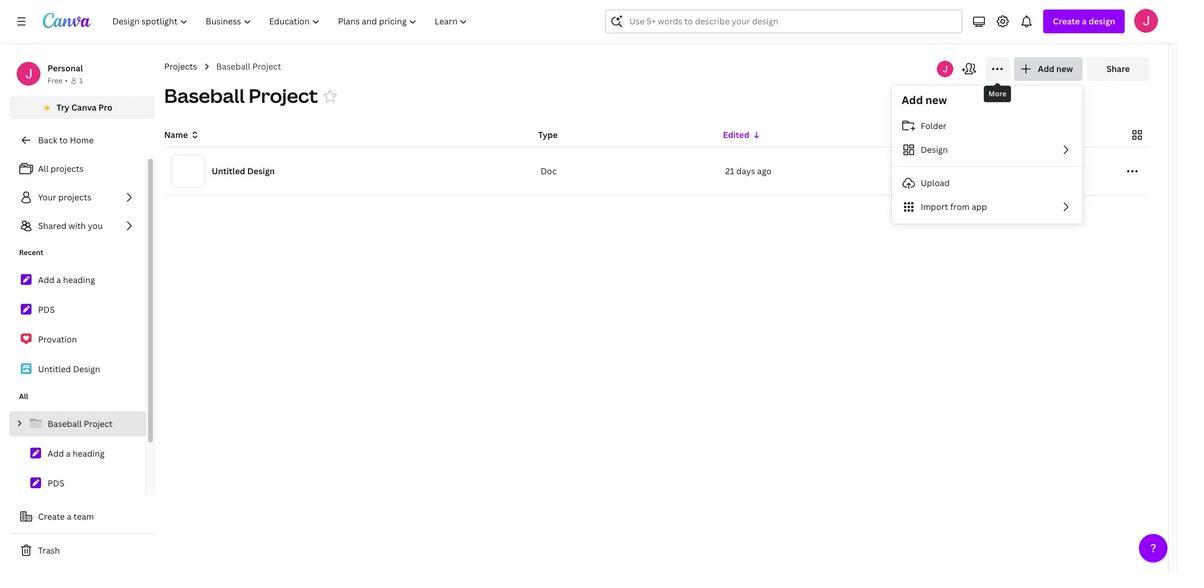 Task type: locate. For each thing, give the bounding box(es) containing it.
list containing add a heading
[[10, 268, 146, 382]]

add a heading
[[38, 274, 95, 286], [48, 448, 105, 459]]

1 vertical spatial baseball
[[164, 83, 245, 108]]

1 vertical spatial new
[[926, 93, 947, 107]]

0 vertical spatial projects
[[51, 163, 84, 174]]

recent
[[19, 248, 43, 258]]

baseball project link
[[216, 60, 281, 73], [10, 412, 146, 437]]

3 list from the top
[[10, 412, 146, 556]]

0 horizontal spatial baseball project link
[[10, 412, 146, 437]]

baseball for baseball project button
[[164, 83, 245, 108]]

design
[[921, 144, 948, 155], [247, 165, 275, 177], [73, 364, 100, 375]]

projects down 'back to home'
[[51, 163, 84, 174]]

0 vertical spatial list
[[10, 157, 146, 238]]

menu
[[892, 114, 1083, 219]]

type
[[538, 129, 558, 140]]

baseball down "projects" link
[[164, 83, 245, 108]]

your
[[38, 192, 56, 203]]

back to home
[[38, 134, 94, 146]]

0 horizontal spatial design
[[73, 364, 100, 375]]

create left team
[[38, 511, 65, 522]]

baseball project inside baseball project link
[[48, 418, 113, 430]]

baseball down untitled design "link"
[[48, 418, 82, 430]]

a inside create a team button
[[67, 511, 71, 522]]

edited
[[723, 129, 750, 140]]

1 horizontal spatial create
[[1053, 15, 1080, 27]]

add a heading link
[[10, 268, 146, 293], [10, 441, 146, 466]]

team
[[73, 511, 94, 522]]

1 list from the top
[[10, 157, 146, 238]]

all inside list
[[38, 163, 49, 174]]

0 vertical spatial add a heading
[[38, 274, 95, 286]]

0 vertical spatial baseball
[[216, 61, 250, 72]]

baseball
[[216, 61, 250, 72], [164, 83, 245, 108], [48, 418, 82, 430]]

1 vertical spatial add a heading link
[[10, 441, 146, 466]]

edited button
[[723, 129, 762, 142]]

add a heading for first add a heading link from the top of the page
[[38, 274, 95, 286]]

menu containing folder
[[892, 114, 1083, 219]]

folder
[[921, 120, 947, 131]]

0 vertical spatial untitled design
[[212, 165, 275, 177]]

import from app button
[[892, 195, 1083, 219]]

pds
[[38, 304, 55, 315], [48, 478, 64, 489]]

21
[[726, 165, 735, 177]]

name button
[[164, 129, 200, 142]]

0 vertical spatial project
[[252, 61, 281, 72]]

baseball project
[[216, 61, 281, 72], [164, 83, 318, 108], [48, 418, 113, 430]]

Search search field
[[630, 10, 939, 33]]

personal
[[48, 62, 83, 74]]

create
[[1053, 15, 1080, 27], [38, 511, 65, 522]]

2 vertical spatial baseball
[[48, 418, 82, 430]]

project for baseball project link to the right
[[252, 61, 281, 72]]

21 days ago
[[726, 165, 772, 177]]

1 horizontal spatial add new
[[1038, 63, 1073, 74]]

0 vertical spatial heading
[[63, 274, 95, 286]]

add new
[[1038, 63, 1073, 74], [902, 93, 947, 107]]

back
[[38, 134, 57, 146]]

add
[[1038, 63, 1055, 74], [902, 93, 923, 107], [38, 274, 54, 286], [48, 448, 64, 459]]

all
[[38, 163, 49, 174], [19, 391, 28, 402]]

add inside add new "dropdown button"
[[1038, 63, 1055, 74]]

2 vertical spatial design
[[73, 364, 100, 375]]

project inside button
[[249, 83, 318, 108]]

add new inside "dropdown button"
[[1038, 63, 1073, 74]]

pds for 2nd pds link from the bottom of the page
[[38, 304, 55, 315]]

a
[[1082, 15, 1087, 27], [56, 274, 61, 286], [66, 448, 71, 459], [67, 511, 71, 522]]

untitled
[[212, 165, 245, 177], [38, 364, 71, 375]]

baseball up baseball project button
[[216, 61, 250, 72]]

a for first add a heading link from the top of the page
[[56, 274, 61, 286]]

0 horizontal spatial all
[[19, 391, 28, 402]]

1 vertical spatial list
[[10, 268, 146, 382]]

heading
[[63, 274, 95, 286], [73, 448, 105, 459]]

share
[[1107, 63, 1130, 74]]

canva
[[71, 102, 97, 113]]

create left design
[[1053, 15, 1080, 27]]

trash
[[38, 545, 60, 556]]

list
[[10, 157, 146, 238], [10, 268, 146, 382], [10, 412, 146, 556]]

james
[[910, 165, 936, 177]]

name
[[164, 129, 188, 140]]

1 horizontal spatial untitled
[[212, 165, 245, 177]]

pds link
[[10, 297, 146, 322], [10, 471, 146, 496]]

1 vertical spatial pds
[[48, 478, 64, 489]]

untitled design inside untitled design "link"
[[38, 364, 100, 375]]

add a heading for second add a heading link from the top
[[48, 448, 105, 459]]

baseball project link down untitled design "link"
[[10, 412, 146, 437]]

heading for first add a heading link from the top of the page
[[63, 274, 95, 286]]

0 vertical spatial untitled
[[212, 165, 245, 177]]

new
[[1057, 63, 1073, 74], [926, 93, 947, 107]]

1 vertical spatial baseball project link
[[10, 412, 146, 437]]

1 vertical spatial projects
[[58, 192, 91, 203]]

create for create a design
[[1053, 15, 1080, 27]]

try canva pro
[[57, 102, 112, 113]]

0 horizontal spatial untitled design
[[38, 364, 100, 375]]

from
[[951, 201, 970, 212]]

add new down create a design dropdown button
[[1038, 63, 1073, 74]]

pds up create a team
[[48, 478, 64, 489]]

0 vertical spatial pds link
[[10, 297, 146, 322]]

0 vertical spatial pds
[[38, 304, 55, 315]]

doc
[[541, 165, 557, 177]]

all projects
[[38, 163, 84, 174]]

1 vertical spatial create
[[38, 511, 65, 522]]

1 horizontal spatial all
[[38, 163, 49, 174]]

create inside button
[[38, 511, 65, 522]]

pds link up provation link
[[10, 297, 146, 322]]

0 vertical spatial design
[[921, 144, 948, 155]]

projects
[[51, 163, 84, 174], [58, 192, 91, 203]]

1 vertical spatial heading
[[73, 448, 105, 459]]

0 horizontal spatial create
[[38, 511, 65, 522]]

0 vertical spatial baseball project
[[216, 61, 281, 72]]

pds link up team
[[10, 471, 146, 496]]

2 vertical spatial baseball project
[[48, 418, 113, 430]]

free
[[48, 76, 63, 86]]

a inside create a design dropdown button
[[1082, 15, 1087, 27]]

2 list from the top
[[10, 268, 146, 382]]

1 horizontal spatial design
[[247, 165, 275, 177]]

1 horizontal spatial new
[[1057, 63, 1073, 74]]

create a team
[[38, 511, 94, 522]]

app
[[972, 201, 987, 212]]

0 vertical spatial all
[[38, 163, 49, 174]]

2 horizontal spatial design
[[921, 144, 948, 155]]

0 horizontal spatial untitled
[[38, 364, 71, 375]]

pro
[[98, 102, 112, 113]]

projects for all projects
[[51, 163, 84, 174]]

days
[[737, 165, 755, 177]]

0 vertical spatial add a heading link
[[10, 268, 146, 293]]

new up folder
[[926, 93, 947, 107]]

back to home link
[[10, 129, 155, 152]]

projects right your
[[58, 192, 91, 203]]

1 vertical spatial baseball project
[[164, 83, 318, 108]]

new down create a design dropdown button
[[1057, 63, 1073, 74]]

None search field
[[606, 10, 963, 33]]

1 vertical spatial all
[[19, 391, 28, 402]]

top level navigation element
[[105, 10, 478, 33]]

1 vertical spatial add a heading
[[48, 448, 105, 459]]

james peterson image
[[1135, 9, 1158, 33]]

project inside list
[[84, 418, 113, 430]]

1 vertical spatial untitled design
[[38, 364, 100, 375]]

1 vertical spatial untitled
[[38, 364, 71, 375]]

peterson
[[938, 165, 974, 177]]

baseball project link up baseball project button
[[216, 60, 281, 73]]

create inside dropdown button
[[1053, 15, 1080, 27]]

1 horizontal spatial untitled design
[[212, 165, 275, 177]]

import
[[921, 201, 949, 212]]

1 pds link from the top
[[10, 297, 146, 322]]

2 vertical spatial project
[[84, 418, 113, 430]]

project
[[252, 61, 281, 72], [249, 83, 318, 108], [84, 418, 113, 430]]

2 vertical spatial list
[[10, 412, 146, 556]]

james peterson
[[910, 165, 974, 177]]

0 vertical spatial add new
[[1038, 63, 1073, 74]]

baseball inside button
[[164, 83, 245, 108]]

untitled design
[[212, 165, 275, 177], [38, 364, 100, 375]]

0 vertical spatial baseball project link
[[216, 60, 281, 73]]

0 vertical spatial create
[[1053, 15, 1080, 27]]

1 vertical spatial project
[[249, 83, 318, 108]]

shared with you
[[38, 220, 103, 231]]

create a team button
[[10, 505, 155, 529]]

add new button
[[1014, 57, 1083, 81]]

0 horizontal spatial add new
[[902, 93, 947, 107]]

pds up provation
[[38, 304, 55, 315]]

provation
[[38, 334, 77, 345]]

1 vertical spatial pds link
[[10, 471, 146, 496]]

0 vertical spatial new
[[1057, 63, 1073, 74]]

0 horizontal spatial new
[[926, 93, 947, 107]]

design button
[[892, 138, 1083, 162]]

baseball project for baseball project link to the right
[[216, 61, 281, 72]]

add new up folder
[[902, 93, 947, 107]]



Task type: vqa. For each thing, say whether or not it's contained in the screenshot.
leftmost Untitled
yes



Task type: describe. For each thing, give the bounding box(es) containing it.
heading for second add a heading link from the top
[[73, 448, 105, 459]]

list containing all projects
[[10, 157, 146, 238]]

projects link
[[164, 60, 197, 73]]

projects for your projects
[[58, 192, 91, 203]]

your projects link
[[10, 186, 146, 209]]

1 add a heading link from the top
[[10, 268, 146, 293]]

design
[[1089, 15, 1116, 27]]

try
[[57, 102, 69, 113]]

create a design
[[1053, 15, 1116, 27]]

1 horizontal spatial baseball project link
[[216, 60, 281, 73]]

provation link
[[10, 327, 146, 352]]

baseball inside list
[[48, 418, 82, 430]]

your projects
[[38, 192, 91, 203]]

new inside "dropdown button"
[[1057, 63, 1073, 74]]

to
[[59, 134, 68, 146]]

home
[[70, 134, 94, 146]]

pds for 2nd pds link
[[48, 478, 64, 489]]

owner
[[908, 129, 935, 140]]

a for create a team button
[[67, 511, 71, 522]]

try canva pro button
[[10, 96, 155, 119]]

1 vertical spatial design
[[247, 165, 275, 177]]

free •
[[48, 76, 68, 86]]

design inside "link"
[[73, 364, 100, 375]]

shared with you link
[[10, 214, 146, 238]]

1 vertical spatial add new
[[902, 93, 947, 107]]

untitled inside untitled design "link"
[[38, 364, 71, 375]]

untitled design link
[[10, 357, 146, 382]]

trash link
[[10, 539, 155, 563]]

list containing baseball project
[[10, 412, 146, 556]]

upload
[[921, 177, 950, 189]]

all projects link
[[10, 157, 146, 181]]

project for baseball project button
[[249, 83, 318, 108]]

shared
[[38, 220, 66, 231]]

1
[[79, 76, 83, 86]]

share button
[[1088, 57, 1150, 81]]

ago
[[757, 165, 772, 177]]

create for create a team
[[38, 511, 65, 522]]

folder button
[[892, 114, 1083, 138]]

2 add a heading link from the top
[[10, 441, 146, 466]]

import from app
[[921, 201, 987, 212]]

more
[[989, 89, 1007, 99]]

upload button
[[892, 171, 1083, 195]]

•
[[65, 76, 68, 86]]

baseball for baseball project link to the right
[[216, 61, 250, 72]]

baseball project button
[[164, 83, 318, 109]]

you
[[88, 220, 103, 231]]

with
[[69, 220, 86, 231]]

a for second add a heading link from the top
[[66, 448, 71, 459]]

baseball project for baseball project button
[[164, 83, 318, 108]]

create a design button
[[1044, 10, 1125, 33]]

all for all
[[19, 391, 28, 402]]

design inside 'button'
[[921, 144, 948, 155]]

2 pds link from the top
[[10, 471, 146, 496]]

all for all projects
[[38, 163, 49, 174]]

projects
[[164, 61, 197, 72]]



